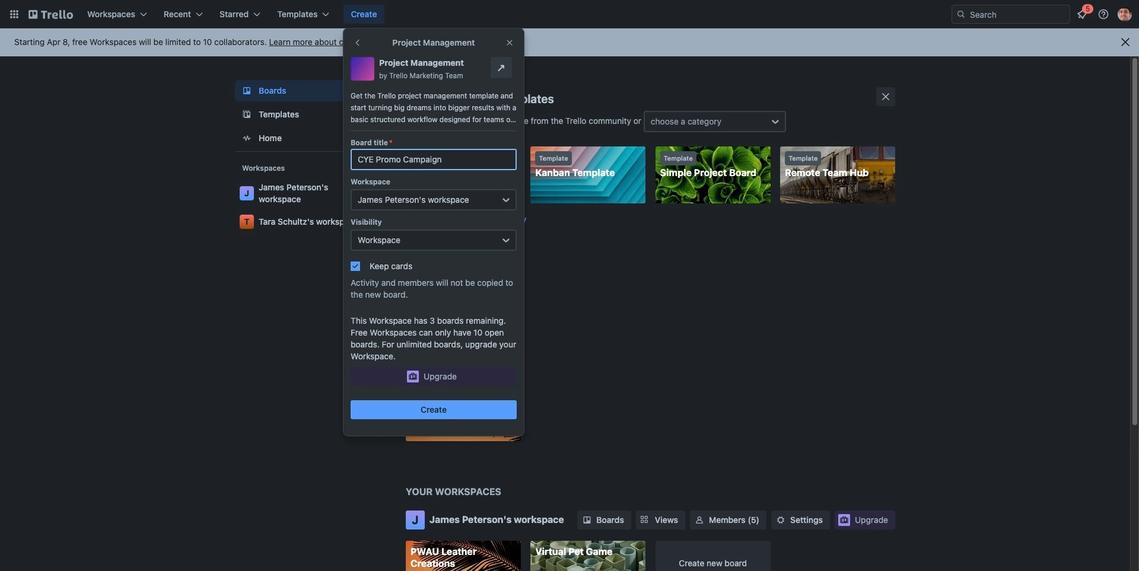Task type: locate. For each thing, give the bounding box(es) containing it.
2 sm image from the left
[[775, 514, 787, 526]]

back to home image
[[28, 5, 73, 24]]

1 horizontal spatial sm image
[[775, 514, 787, 526]]

sm image
[[581, 514, 593, 526], [775, 514, 787, 526]]

close popover image
[[505, 38, 515, 47]]

james peterson (jamespeterson93) image
[[1118, 7, 1132, 21]]

sm image
[[694, 514, 706, 526]]

0 horizontal spatial sm image
[[581, 514, 593, 526]]

template board image
[[240, 107, 254, 122]]

Search field
[[966, 5, 1070, 23]]

home image
[[240, 131, 254, 145]]

None text field
[[351, 149, 517, 170]]



Task type: vqa. For each thing, say whether or not it's contained in the screenshot.
Primary element
yes



Task type: describe. For each thing, give the bounding box(es) containing it.
primary element
[[0, 0, 1140, 28]]

open information menu image
[[1098, 8, 1110, 20]]

return to previous screen image
[[353, 38, 363, 47]]

board image
[[240, 84, 254, 98]]

search image
[[957, 9, 966, 19]]

5 notifications image
[[1075, 7, 1090, 21]]

1 sm image from the left
[[581, 514, 593, 526]]



